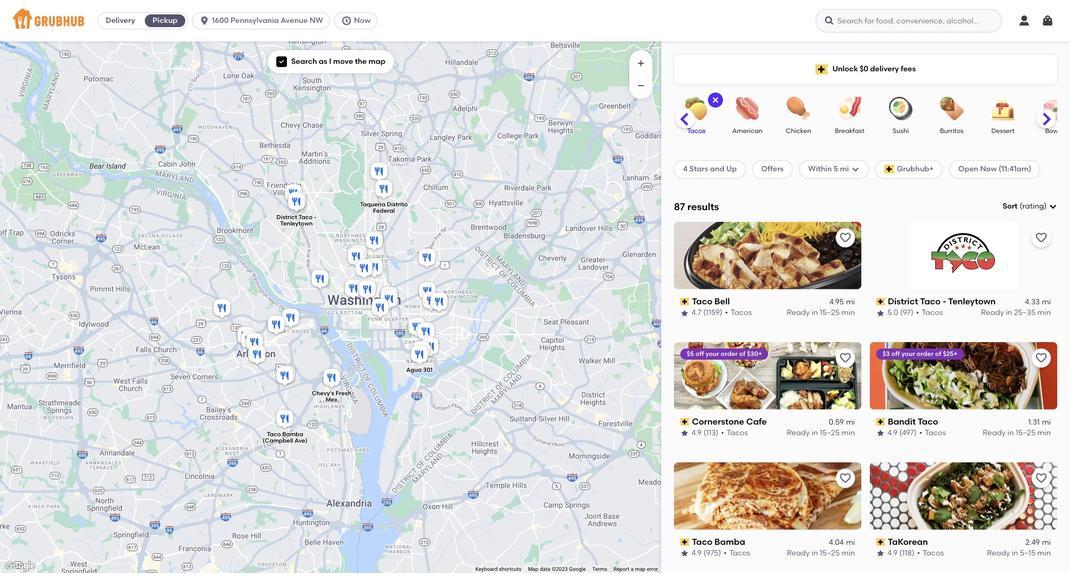 Task type: locate. For each thing, give the bounding box(es) containing it.
save this restaurant button for district taco - tenleytown
[[1032, 228, 1052, 248]]

tacos for district taco - tenleytown
[[922, 309, 944, 318]]

dessert image
[[985, 97, 1022, 120]]

tacos image
[[678, 97, 715, 120]]

google image
[[3, 560, 38, 574]]

• tacos down 'taco bamba'
[[724, 549, 751, 558]]

min down the 0.59 mi
[[842, 429, 856, 438]]

mi for cornerstone cafe
[[847, 418, 856, 427]]

tacos down cornerstone cafe
[[727, 429, 748, 438]]

off right $3
[[892, 350, 901, 358]]

sol mexican grill image
[[283, 182, 304, 206], [379, 285, 400, 309], [429, 291, 450, 315]]

unlock
[[833, 64, 859, 73]]

1 horizontal spatial your
[[902, 350, 916, 358]]

ready in 15–25 min down 4.04
[[787, 549, 856, 558]]

el paso cafe image
[[247, 344, 268, 367]]

report
[[614, 567, 630, 573]]

tacos for bandit taco
[[926, 429, 947, 438]]

mi for bandit taco
[[1043, 418, 1052, 427]]

15–25 for taco bamba
[[820, 549, 840, 558]]

$5 off your order of $30+
[[687, 350, 763, 358]]

Search for food, convenience, alcohol... search field
[[816, 9, 1003, 32]]

now up the
[[354, 16, 371, 25]]

0 vertical spatial map
[[369, 57, 386, 66]]

of left $25+
[[936, 350, 942, 358]]

1 of from the left
[[740, 350, 746, 358]]

ready in 15–25 min down 0.59
[[787, 429, 856, 438]]

mi right 4.33
[[1043, 298, 1052, 307]]

4.9 down bandit
[[888, 429, 898, 438]]

minus icon image
[[636, 80, 647, 91]]

order
[[721, 350, 738, 358], [917, 350, 934, 358]]

min down 1.31 mi
[[1038, 429, 1052, 438]]

(97)
[[901, 309, 914, 318]]

1 horizontal spatial district
[[888, 297, 919, 307]]

• tacos for taco bell
[[726, 309, 752, 318]]

mi right 1.31
[[1043, 418, 1052, 427]]

super tacos and bakery image
[[348, 244, 369, 267]]

2 order from the left
[[917, 350, 934, 358]]

in
[[812, 309, 819, 318], [1007, 309, 1013, 318], [812, 429, 819, 438], [1008, 429, 1015, 438], [812, 549, 819, 558], [1013, 549, 1019, 558]]

grubhub plus flag logo image left unlock
[[816, 64, 829, 74]]

rinconcito tex-mex salvadorean image
[[364, 230, 385, 253]]

1 vertical spatial svg image
[[852, 165, 860, 174]]

report a map error link
[[614, 567, 658, 573]]

keyboard shortcuts
[[476, 567, 522, 573]]

alero restaurant image
[[364, 257, 385, 280]]

0 vertical spatial -
[[314, 214, 317, 221]]

• down bell
[[726, 309, 729, 318]]

star icon image
[[681, 309, 689, 318], [877, 309, 885, 318], [681, 430, 689, 438], [877, 430, 885, 438], [681, 550, 689, 558], [877, 550, 885, 558]]

5.0 (97)
[[888, 309, 914, 318]]

min for takorean
[[1038, 549, 1052, 558]]

data
[[540, 567, 551, 573]]

main navigation navigation
[[0, 0, 1071, 42]]

error
[[647, 567, 658, 573]]

california tortilla image
[[280, 307, 302, 331]]

ready in 15–25 min for cornerstone cafe
[[787, 429, 856, 438]]

mi right 4.04
[[847, 539, 856, 548]]

ready for cornerstone cafe
[[787, 429, 810, 438]]

within 5 mi
[[809, 165, 850, 174]]

mi right 2.49
[[1043, 539, 1052, 548]]

0 vertical spatial bamba
[[282, 431, 303, 438]]

(1159)
[[704, 309, 723, 318]]

agua 301 image
[[409, 344, 430, 367]]

2 of from the left
[[936, 350, 942, 358]]

15–25 down 1.31
[[1016, 429, 1036, 438]]

1 vertical spatial grubhub plus flag logo image
[[885, 165, 895, 174]]

bandit taco image
[[354, 258, 375, 281]]

district taco - tenleytown image
[[286, 191, 307, 214]]

• tacos
[[726, 309, 752, 318], [917, 309, 944, 318], [722, 429, 748, 438], [920, 429, 947, 438], [724, 549, 751, 558], [918, 549, 945, 558]]

star icon image left 4.9 (975)
[[681, 550, 689, 558]]

star icon image for cornerstone cafe
[[681, 430, 689, 438]]

0 vertical spatial tenleytown
[[280, 220, 313, 227]]

grubhub plus flag logo image
[[816, 64, 829, 74], [885, 165, 895, 174]]

1600 pennsylvania avenue nw
[[212, 16, 323, 25]]

save this restaurant image for taco bamba
[[840, 472, 852, 485]]

• right (113) at the right bottom of the page
[[722, 429, 725, 438]]

chevy's fresh mex image
[[321, 367, 343, 391]]

star icon image left the 4.7
[[681, 309, 689, 318]]

0 horizontal spatial -
[[314, 214, 317, 221]]

1 horizontal spatial tenleytown
[[949, 297, 996, 307]]

min for bandit taco
[[1038, 429, 1052, 438]]

tenleytown up ready in 25–35 min
[[949, 297, 996, 307]]

grubhub plus flag logo image for unlock $0 delivery fees
[[816, 64, 829, 74]]

0 horizontal spatial bamba
[[282, 431, 303, 438]]

taco inside taqueria distrito federal district taco - tenleytown
[[299, 214, 313, 221]]

0 horizontal spatial your
[[706, 350, 720, 358]]

district down bandit taco image
[[277, 214, 297, 221]]

• tacos down bell
[[726, 309, 752, 318]]

your for bandit
[[902, 350, 916, 358]]

save this restaurant image
[[840, 232, 852, 244], [1036, 232, 1048, 244], [1036, 352, 1048, 365], [840, 472, 852, 485], [1036, 472, 1048, 485]]

grubhub plus flag logo image left 'grubhub+'
[[885, 165, 895, 174]]

taco bell
[[692, 297, 730, 307]]

svg image
[[1019, 14, 1031, 27], [852, 165, 860, 174]]

agua
[[406, 367, 422, 374]]

distrito
[[387, 201, 408, 208]]

4.9 for cornerstone
[[692, 429, 702, 438]]

dessert
[[992, 127, 1015, 135]]

15–25 for bandit taco
[[1016, 429, 1036, 438]]

•
[[726, 309, 729, 318], [917, 309, 920, 318], [722, 429, 725, 438], [920, 429, 923, 438], [724, 549, 727, 558], [918, 549, 921, 558]]

©2023
[[552, 567, 568, 573]]

star icon image left the 4.9 (497)
[[877, 430, 885, 438]]

star icon image left 4.9 (118)
[[877, 550, 885, 558]]

subscription pass image left cornerstone
[[681, 419, 690, 426]]

results
[[688, 201, 720, 213]]

burritos image
[[934, 97, 971, 120]]

off right $5
[[696, 350, 705, 358]]

ready in 5–15 min
[[988, 549, 1052, 558]]

i
[[329, 57, 332, 66]]

min down 4.33 mi
[[1038, 309, 1052, 318]]

taco bamba (campbell ave)
[[263, 431, 308, 444]]

subscription pass image
[[681, 298, 690, 306], [877, 539, 886, 547]]

and
[[711, 165, 725, 174]]

4.9 for bandit
[[888, 429, 898, 438]]

mi for district taco - tenleytown
[[1043, 298, 1052, 307]]

your right $5
[[706, 350, 720, 358]]

subscription pass image left 'taco bamba'
[[681, 539, 690, 547]]

15–25 down 4.04
[[820, 549, 840, 558]]

1 your from the left
[[706, 350, 720, 358]]

mi
[[840, 165, 850, 174], [847, 298, 856, 307], [1043, 298, 1052, 307], [847, 418, 856, 427], [1043, 418, 1052, 427], [847, 539, 856, 548], [1043, 539, 1052, 548]]

1 horizontal spatial svg image
[[1019, 14, 1031, 27]]

• right (97)
[[917, 309, 920, 318]]

0 horizontal spatial order
[[721, 350, 738, 358]]

los chamacos mexican restaurant image
[[276, 364, 297, 388]]

star icon image left 5.0
[[877, 309, 885, 318]]

0 horizontal spatial svg image
[[852, 165, 860, 174]]

unlock $0 delivery fees
[[833, 64, 916, 73]]

subscription pass image left taco bell on the right bottom of page
[[681, 298, 690, 306]]

87 results
[[674, 201, 720, 213]]

• tacos down bandit taco
[[920, 429, 947, 438]]

• right (497)
[[920, 429, 923, 438]]

mi right the 4.95
[[847, 298, 856, 307]]

min down 4.04 mi
[[842, 549, 856, 558]]

cornerstone cafe logo image
[[674, 342, 862, 410]]

• tacos right (118)
[[918, 549, 945, 558]]

subscription pass image
[[877, 298, 886, 306], [681, 419, 690, 426], [877, 419, 886, 426], [681, 539, 690, 547]]

of
[[740, 350, 746, 358], [936, 350, 942, 358]]

subscription pass image left takorean
[[877, 539, 886, 547]]

terms
[[593, 567, 608, 573]]

map
[[369, 57, 386, 66], [635, 567, 646, 573]]

1 horizontal spatial bamba
[[715, 537, 746, 547]]

4.95
[[830, 298, 844, 307]]

ready for taco bamba
[[787, 549, 810, 558]]

• right (118)
[[918, 549, 921, 558]]

0 horizontal spatial off
[[696, 350, 705, 358]]

1 horizontal spatial of
[[936, 350, 942, 358]]

your right $3
[[902, 350, 916, 358]]

2 off from the left
[[892, 350, 901, 358]]

$3
[[883, 350, 890, 358]]

now
[[354, 16, 371, 25], [981, 165, 998, 174]]

district up 5.0 (97)
[[888, 297, 919, 307]]

tenleytown down the district taco - tenleytown icon
[[280, 220, 313, 227]]

pennsylvania
[[231, 16, 279, 25]]

las placitas image
[[420, 336, 441, 359]]

open now (11:41am)
[[959, 165, 1032, 174]]

taco bamba
[[692, 537, 746, 547]]

taqueria al lado image
[[346, 246, 367, 269]]

tacos right (118)
[[923, 549, 945, 558]]

chupacabra latin kitchen & taqueria image
[[421, 290, 442, 314]]

as
[[319, 57, 328, 66]]

(11:41am)
[[999, 165, 1032, 174]]

1 order from the left
[[721, 350, 738, 358]]

subscription pass image left bandit
[[877, 419, 886, 426]]

mi right 0.59
[[847, 418, 856, 427]]

0.59
[[829, 418, 844, 427]]

svg image inside now button
[[341, 15, 352, 26]]

taco bell logo image
[[674, 222, 862, 290]]

bamba for taco bamba (campbell ave)
[[282, 431, 303, 438]]

min down "4.95 mi"
[[842, 309, 856, 318]]

1 horizontal spatial subscription pass image
[[877, 539, 886, 547]]

taqueria
[[360, 201, 386, 208]]

• tacos for cornerstone cafe
[[722, 429, 748, 438]]

4.7 (1159)
[[692, 309, 723, 318]]

qdoba mexican eats image
[[370, 297, 391, 320]]

1 horizontal spatial off
[[892, 350, 901, 358]]

federal
[[373, 208, 395, 214]]

5.0
[[888, 309, 899, 318]]

subscription pass image right "4.95 mi"
[[877, 298, 886, 306]]

sort
[[1003, 202, 1018, 211]]

- down district taco - tenleytown logo
[[943, 297, 947, 307]]

the
[[355, 57, 367, 66]]

• for taco bell
[[726, 309, 729, 318]]

$0
[[860, 64, 869, 73]]

0 vertical spatial svg image
[[1019, 14, 1031, 27]]

cornerstone
[[692, 417, 745, 427]]

bandit taco logo image
[[871, 342, 1058, 410]]

0 vertical spatial now
[[354, 16, 371, 25]]

tacos for takorean
[[923, 549, 945, 558]]

0 horizontal spatial district
[[277, 214, 297, 221]]

1 horizontal spatial map
[[635, 567, 646, 573]]

bowls
[[1046, 127, 1064, 135]]

of left $30+
[[740, 350, 746, 358]]

None field
[[1003, 201, 1058, 212]]

15–25 down 0.59
[[820, 429, 840, 438]]

1 horizontal spatial grubhub plus flag logo image
[[885, 165, 895, 174]]

order for cornerstone
[[721, 350, 738, 358]]

none field containing sort
[[1003, 201, 1058, 212]]

save this restaurant button for takorean
[[1032, 469, 1052, 488]]

301
[[423, 367, 433, 374]]

order left $30+
[[721, 350, 738, 358]]

1 vertical spatial subscription pass image
[[877, 539, 886, 547]]

1 vertical spatial bamba
[[715, 537, 746, 547]]

bamba inside taco bamba (campbell ave)
[[282, 431, 303, 438]]

min down 2.49 mi at the right of the page
[[1038, 549, 1052, 558]]

0 horizontal spatial map
[[369, 57, 386, 66]]

(
[[1020, 202, 1023, 211]]

svg image
[[1042, 14, 1055, 27], [199, 15, 210, 26], [341, 15, 352, 26], [825, 15, 835, 26], [279, 59, 285, 65], [712, 96, 720, 104], [1050, 203, 1058, 211]]

tacos down bandit taco
[[926, 429, 947, 438]]

ready in 25–35 min
[[982, 309, 1052, 318]]

tacos down 'taco bamba'
[[730, 549, 751, 558]]

save this restaurant image for district taco - tenleytown
[[1036, 232, 1048, 244]]

tenleytown
[[280, 220, 313, 227], [949, 297, 996, 307]]

map right the
[[369, 57, 386, 66]]

taco
[[299, 214, 313, 221], [692, 297, 713, 307], [921, 297, 941, 307], [918, 417, 939, 427], [267, 431, 281, 438], [692, 537, 713, 547]]

district taco - tenleytown
[[888, 297, 996, 307]]

search as i move the map
[[291, 57, 386, 66]]

4.9 left (113) at the right bottom of the page
[[692, 429, 702, 438]]

1 off from the left
[[696, 350, 705, 358]]

ready in 15–25 min down 1.31
[[983, 429, 1052, 438]]

• right (975)
[[724, 549, 727, 558]]

pickup button
[[143, 12, 188, 29]]

4.33 mi
[[1026, 298, 1052, 307]]

taco bamba (campbell ave) image
[[274, 408, 296, 432]]

• for cornerstone cafe
[[722, 429, 725, 438]]

2 horizontal spatial sol mexican grill image
[[429, 291, 450, 315]]

tacos right (1159)
[[731, 309, 752, 318]]

ready
[[787, 309, 810, 318], [982, 309, 1005, 318], [787, 429, 810, 438], [983, 429, 1006, 438], [787, 549, 810, 558], [988, 549, 1011, 558]]

report a map error
[[614, 567, 658, 573]]

15–25 down the 4.95
[[820, 309, 840, 318]]

4.7
[[692, 309, 702, 318]]

(118)
[[900, 549, 915, 558]]

tacos down district taco - tenleytown
[[922, 309, 944, 318]]

map region
[[0, 0, 707, 574]]

$5
[[687, 350, 694, 358]]

map right a
[[635, 567, 646, 573]]

2.49 mi
[[1026, 539, 1052, 548]]

now right open
[[981, 165, 998, 174]]

2 your from the left
[[902, 350, 916, 358]]

tacos for taco bamba
[[730, 549, 751, 558]]

1 horizontal spatial order
[[917, 350, 934, 358]]

taco bamba logo image
[[674, 463, 862, 530]]

star icon image left 4.9 (113)
[[681, 430, 689, 438]]

svg image inside main navigation navigation
[[1019, 14, 1031, 27]]

ready for takorean
[[988, 549, 1011, 558]]

american image
[[729, 97, 767, 120]]

search
[[291, 57, 317, 66]]

fees
[[901, 64, 916, 73]]

1600
[[212, 16, 229, 25]]

- right the district taco - tenleytown icon
[[314, 214, 317, 221]]

subscription pass image for district taco - tenleytown
[[877, 298, 886, 306]]

american
[[733, 127, 763, 135]]

0 vertical spatial grubhub plus flag logo image
[[816, 64, 829, 74]]

svg image inside 1600 pennsylvania avenue nw button
[[199, 15, 210, 26]]

5–15
[[1021, 549, 1036, 558]]

4.9 (113)
[[692, 429, 719, 438]]

taco bell image
[[211, 298, 233, 321]]

ready for bandit taco
[[983, 429, 1006, 438]]

1 vertical spatial tenleytown
[[949, 297, 996, 307]]

4.95 mi
[[830, 298, 856, 307]]

1 vertical spatial now
[[981, 165, 998, 174]]

0 horizontal spatial subscription pass image
[[681, 298, 690, 306]]

- inside taqueria distrito federal district taco - tenleytown
[[314, 214, 317, 221]]

ready in 15–25 min down the 4.95
[[787, 309, 856, 318]]

0 horizontal spatial now
[[354, 16, 371, 25]]

0 vertical spatial district
[[277, 214, 297, 221]]

save this restaurant image
[[840, 352, 852, 365]]

0 vertical spatial subscription pass image
[[681, 298, 690, 306]]

0 horizontal spatial of
[[740, 350, 746, 358]]

0 horizontal spatial sol mexican grill image
[[283, 182, 304, 206]]

0 horizontal spatial tenleytown
[[280, 220, 313, 227]]

• tacos down district taco - tenleytown
[[917, 309, 944, 318]]

• tacos down cornerstone cafe
[[722, 429, 748, 438]]

offers
[[762, 165, 784, 174]]

in for cornerstone cafe
[[812, 429, 819, 438]]

4.9 left (975)
[[692, 549, 702, 558]]

mi right 5
[[840, 165, 850, 174]]

order left $25+
[[917, 350, 934, 358]]

bowls image
[[1036, 97, 1071, 120]]

1 horizontal spatial -
[[943, 297, 947, 307]]

district inside taqueria distrito federal district taco - tenleytown
[[277, 214, 297, 221]]

0 horizontal spatial grubhub plus flag logo image
[[816, 64, 829, 74]]



Task type: vqa. For each thing, say whether or not it's contained in the screenshot.
restaurants
no



Task type: describe. For each thing, give the bounding box(es) containing it.
bamba for taco bamba
[[715, 537, 746, 547]]

burritos
[[941, 127, 964, 135]]

(975)
[[704, 549, 722, 558]]

subscription pass image for taco bamba
[[681, 539, 690, 547]]

map data ©2023 google
[[528, 567, 586, 573]]

tacos down the tacos image
[[688, 127, 706, 135]]

4.04 mi
[[829, 539, 856, 548]]

order for bandit
[[917, 350, 934, 358]]

taqueria distrito federal district taco - tenleytown
[[277, 201, 408, 227]]

ready in 15–25 min for bandit taco
[[983, 429, 1052, 438]]

chevy's fresh mex
[[312, 390, 351, 404]]

chicken image
[[780, 97, 818, 120]]

of for cafe
[[740, 350, 746, 358]]

(497)
[[900, 429, 917, 438]]

mi for takorean
[[1043, 539, 1052, 548]]

of for taco
[[936, 350, 942, 358]]

2.49
[[1026, 539, 1041, 548]]

4.04
[[829, 539, 844, 548]]

1 horizontal spatial now
[[981, 165, 998, 174]]

plus icon image
[[636, 58, 647, 69]]

j & j carryout image
[[369, 161, 390, 184]]

off for bandit
[[892, 350, 901, 358]]

1 vertical spatial district
[[888, 297, 919, 307]]

1.31
[[1029, 418, 1041, 427]]

within
[[809, 165, 832, 174]]

off for cornerstone
[[696, 350, 705, 358]]

4.9 (975)
[[692, 549, 722, 558]]

ready for district taco - tenleytown
[[982, 309, 1005, 318]]

keyboard
[[476, 567, 498, 573]]

ready for taco bell
[[787, 309, 810, 318]]

ready in 15–25 min for taco bamba
[[787, 549, 856, 558]]

4.9 for taco
[[692, 549, 702, 558]]

avenue
[[281, 16, 308, 25]]

star icon image for bandit taco
[[877, 430, 885, 438]]

takorean logo image
[[871, 463, 1058, 530]]

sushi
[[893, 127, 909, 135]]

1 horizontal spatial sol mexican grill image
[[379, 285, 400, 309]]

la plaza restaurant image
[[416, 321, 437, 344]]

• tacos for takorean
[[918, 549, 945, 558]]

bell
[[715, 297, 730, 307]]

mi for taco bell
[[847, 298, 856, 307]]

15–25 for cornerstone cafe
[[820, 429, 840, 438]]

min for cornerstone cafe
[[842, 429, 856, 438]]

mex
[[326, 397, 338, 404]]

$25+
[[944, 350, 958, 358]]

in for district taco - tenleytown
[[1007, 309, 1013, 318]]

a
[[631, 567, 634, 573]]

15–25 for taco bell
[[820, 309, 840, 318]]

map
[[528, 567, 539, 573]]

save this restaurant button for taco bell
[[836, 228, 856, 248]]

breakfast image
[[832, 97, 869, 120]]

pickup
[[153, 16, 178, 25]]

grubhub+
[[898, 165, 934, 174]]

ave)
[[295, 437, 308, 444]]

burrito brothers image
[[406, 316, 428, 340]]

in for taco bell
[[812, 309, 819, 318]]

star icon image for taco bamba
[[681, 550, 689, 558]]

terms link
[[593, 567, 608, 573]]

• tacos for taco bamba
[[724, 549, 751, 558]]

cornerstone cafe
[[692, 417, 767, 427]]

bandit taco image
[[287, 190, 308, 213]]

• tacos for bandit taco
[[920, 429, 947, 438]]

1600 pennsylvania avenue nw button
[[192, 12, 334, 29]]

1.31 mi
[[1029, 418, 1052, 427]]

delivery
[[871, 64, 900, 73]]

star icon image for takorean
[[877, 550, 885, 558]]

(campbell
[[263, 437, 293, 444]]

save this restaurant image for takorean
[[1036, 472, 1048, 485]]

subscription pass image for takorean
[[877, 539, 886, 547]]

delivery
[[106, 16, 135, 25]]

in for bandit taco
[[1008, 429, 1015, 438]]

cornerstone cafe image
[[357, 279, 378, 302]]

chevy's
[[312, 390, 335, 397]]

chicken
[[786, 127, 812, 135]]

• for bandit taco
[[920, 429, 923, 438]]

4
[[684, 165, 688, 174]]

your for cornerstone
[[706, 350, 720, 358]]

star icon image for taco bell
[[681, 309, 689, 318]]

1 vertical spatial map
[[635, 567, 646, 573]]

mexicali blues image
[[266, 314, 287, 337]]

min for taco bell
[[842, 309, 856, 318]]

in for takorean
[[1013, 549, 1019, 558]]

subscription pass image for bandit taco
[[877, 419, 886, 426]]

jaco juice & taco bar of georgetown dc image
[[310, 268, 331, 292]]

4.9 left (118)
[[888, 549, 898, 558]]

tacos for taco bell
[[731, 309, 752, 318]]

0.59 mi
[[829, 418, 856, 427]]

)
[[1045, 202, 1047, 211]]

87
[[674, 201, 686, 213]]

bandit
[[888, 417, 916, 427]]

el rey ballston image
[[239, 330, 261, 353]]

agua 301
[[406, 367, 433, 374]]

star icon image for district taco - tenleytown
[[877, 309, 885, 318]]

25–35
[[1015, 309, 1036, 318]]

subscription pass image for cornerstone cafe
[[681, 419, 690, 426]]

the well dressed burrito image
[[343, 278, 364, 301]]

open
[[959, 165, 979, 174]]

min for taco bamba
[[842, 549, 856, 558]]

$30+
[[748, 350, 763, 358]]

4 stars and up
[[684, 165, 737, 174]]

mi for taco bamba
[[847, 539, 856, 548]]

taco inside taco bamba (campbell ave)
[[267, 431, 281, 438]]

save this restaurant image for taco bell
[[840, 232, 852, 244]]

district taco - tenleytown logo image
[[911, 222, 1017, 290]]

nw
[[310, 16, 323, 25]]

• tacos for district taco - tenleytown
[[917, 309, 944, 318]]

4.9 (118)
[[888, 549, 915, 558]]

1 vertical spatial -
[[943, 297, 947, 307]]

move
[[333, 57, 353, 66]]

• for takorean
[[918, 549, 921, 558]]

min for district taco - tenleytown
[[1038, 309, 1052, 318]]

ready in 15–25 min for taco bell
[[787, 309, 856, 318]]

delivery button
[[98, 12, 143, 29]]

uncle julio's image
[[235, 325, 257, 349]]

$3 off your order of $25+
[[883, 350, 958, 358]]

shortcuts
[[499, 567, 522, 573]]

takorean image
[[411, 340, 433, 363]]

stars
[[690, 165, 709, 174]]

• for district taco - tenleytown
[[917, 309, 920, 318]]

chaia chinatown image
[[379, 288, 400, 312]]

now button
[[334, 12, 382, 29]]

abi azteca grill & bar image
[[274, 365, 296, 389]]

takorean
[[888, 537, 929, 547]]

far east taco grille image
[[417, 280, 438, 304]]

cafe
[[747, 417, 767, 427]]

sort ( rating )
[[1003, 202, 1047, 211]]

up
[[727, 165, 737, 174]]

subscription pass image for taco bell
[[681, 298, 690, 306]]

• for taco bamba
[[724, 549, 727, 558]]

sushi image
[[883, 97, 920, 120]]

rating
[[1023, 202, 1045, 211]]

4.33
[[1026, 298, 1041, 307]]

4.9 (497)
[[888, 429, 917, 438]]

google
[[569, 567, 586, 573]]

breakfast
[[836, 127, 865, 135]]

tacos for cornerstone cafe
[[727, 429, 748, 438]]

save this restaurant button for taco bamba
[[836, 469, 856, 488]]

now inside button
[[354, 16, 371, 25]]

taqueria habanero bryant st image
[[417, 247, 438, 270]]

taco bamba image
[[244, 332, 265, 355]]

in for taco bamba
[[812, 549, 819, 558]]

tenleytown inside taqueria distrito federal district taco - tenleytown
[[280, 220, 313, 227]]

grubhub plus flag logo image for grubhub+
[[885, 165, 895, 174]]

taqueria distrito federal image
[[373, 178, 395, 202]]

fresh
[[336, 390, 351, 397]]



